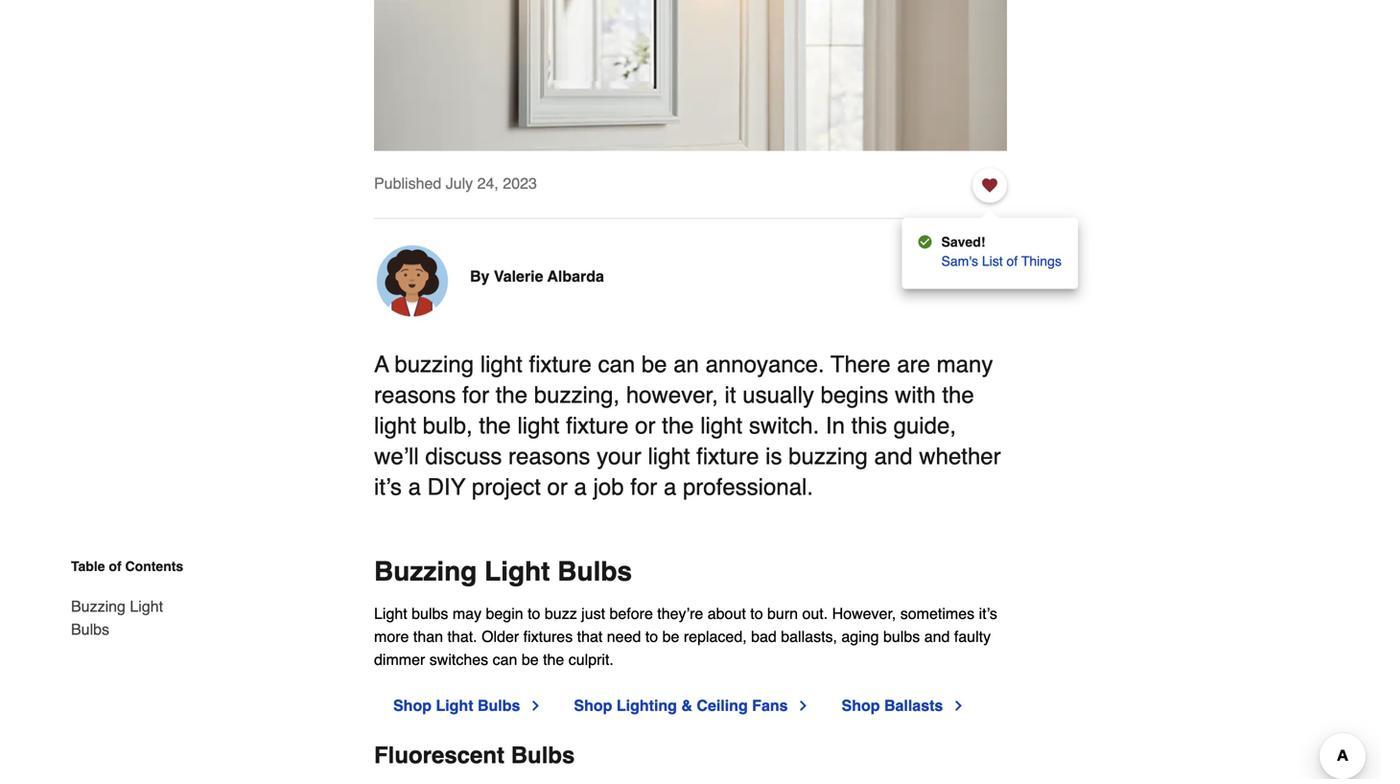 Task type: locate. For each thing, give the bounding box(es) containing it.
buzzing up may
[[374, 557, 477, 588]]

can inside "light bulbs may begin to buzz just before they're about to burn out. however, sometimes it's more than that. older fixtures that need to be replaced, bad ballasts, aging bulbs and faulty dimmer switches can be the culprit."
[[493, 651, 517, 669]]

1 horizontal spatial buzzing
[[374, 557, 477, 588]]

be left an
[[641, 352, 667, 378]]

project
[[472, 474, 541, 501]]

it's up the faulty
[[979, 605, 997, 623]]

shop inside "link"
[[393, 697, 432, 715]]

shop
[[393, 697, 432, 715], [574, 697, 612, 715], [842, 697, 880, 715]]

valerie albarda image
[[374, 242, 451, 319]]

24,
[[477, 175, 499, 192]]

fluorescent bulbs
[[374, 743, 575, 769]]

july
[[446, 175, 473, 192]]

valerie
[[494, 268, 543, 285]]

bulb,
[[423, 413, 473, 439]]

to left the buzz
[[528, 605, 540, 623]]

diy
[[427, 474, 466, 501]]

to up bad
[[750, 605, 763, 623]]

the left buzzing,
[[496, 382, 528, 409]]

0 horizontal spatial or
[[547, 474, 568, 501]]

to
[[528, 605, 540, 623], [750, 605, 763, 623], [645, 628, 658, 646]]

0 vertical spatial buzzing
[[374, 557, 477, 588]]

1 shop from the left
[[393, 697, 432, 715]]

many
[[937, 352, 993, 378]]

the down many
[[942, 382, 974, 409]]

published july 24, 2023
[[374, 175, 537, 192]]

1 horizontal spatial buzzing light bulbs
[[374, 557, 632, 588]]

reasons
[[374, 382, 456, 409], [508, 444, 590, 470]]

or up your
[[635, 413, 656, 439]]

bulbs down table
[[71, 621, 109, 639]]

0 vertical spatial buzzing light bulbs
[[374, 557, 632, 588]]

1 vertical spatial buzzing
[[788, 444, 868, 470]]

ceiling
[[697, 697, 748, 715]]

out.
[[802, 605, 828, 623]]

0 vertical spatial can
[[598, 352, 635, 378]]

1 horizontal spatial shop
[[574, 697, 612, 715]]

0 horizontal spatial of
[[109, 559, 121, 574]]

buzzing
[[395, 352, 474, 378], [788, 444, 868, 470]]

to right need
[[645, 628, 658, 646]]

we'll
[[374, 444, 419, 470]]

a
[[408, 474, 421, 501], [574, 474, 587, 501], [664, 474, 676, 501]]

by
[[470, 268, 490, 285]]

chevron right image right ballasts
[[951, 699, 966, 714]]

light down contents
[[130, 598, 163, 616]]

1 horizontal spatial reasons
[[508, 444, 590, 470]]

fixture up professional.
[[696, 444, 759, 470]]

for
[[462, 382, 489, 409], [630, 474, 657, 501]]

published
[[374, 175, 441, 192]]

and inside a buzzing light fixture can be an annoyance. there are many reasons for the buzzing, however, it usually begins with the light bulb, the light fixture or the light switch. in this guide, we'll discuss reasons your light fixture is buzzing and whether it's a diy project or a job for a professional.
[[874, 444, 913, 470]]

light right your
[[648, 444, 690, 470]]

1 vertical spatial buzzing light bulbs
[[71, 598, 163, 639]]

1 horizontal spatial of
[[1007, 254, 1018, 269]]

shop down culprit. in the left bottom of the page
[[574, 697, 612, 715]]

1 horizontal spatial buzzing
[[788, 444, 868, 470]]

bulbs up fluorescent bulbs
[[478, 697, 520, 715]]

1 vertical spatial and
[[924, 628, 950, 646]]

0 horizontal spatial buzzing light bulbs
[[71, 598, 163, 639]]

0 vertical spatial bulbs
[[412, 605, 448, 623]]

0 vertical spatial of
[[1007, 254, 1018, 269]]

be inside a buzzing light fixture can be an annoyance. there are many reasons for the buzzing, however, it usually begins with the light bulb, the light fixture or the light switch. in this guide, we'll discuss reasons your light fixture is buzzing and whether it's a diy project or a job for a professional.
[[641, 352, 667, 378]]

light inside buzzing light bulbs
[[130, 598, 163, 616]]

of inside saved! sam's list of things
[[1007, 254, 1018, 269]]

more
[[374, 628, 409, 646]]

0 horizontal spatial a
[[408, 474, 421, 501]]

for right job
[[630, 474, 657, 501]]

2023
[[503, 175, 537, 192]]

0 vertical spatial it's
[[374, 474, 402, 501]]

1 vertical spatial reasons
[[508, 444, 590, 470]]

buzzing,
[[534, 382, 620, 409]]

2 horizontal spatial shop
[[842, 697, 880, 715]]

light inside the shop light bulbs "link"
[[436, 697, 473, 715]]

of
[[1007, 254, 1018, 269], [109, 559, 121, 574]]

0 horizontal spatial can
[[493, 651, 517, 669]]

fluorescent
[[374, 743, 504, 769]]

1 horizontal spatial bulbs
[[883, 628, 920, 646]]

bulbs right 'aging'
[[883, 628, 920, 646]]

buzzing down the in
[[788, 444, 868, 470]]

bulbs up than
[[412, 605, 448, 623]]

buzzing light bulbs down the "table of contents"
[[71, 598, 163, 639]]

shop left ballasts
[[842, 697, 880, 715]]

reasons up bulb, at the bottom of the page
[[374, 382, 456, 409]]

of right list
[[1007, 254, 1018, 269]]

for up bulb, at the bottom of the page
[[462, 382, 489, 409]]

chevron right image
[[528, 699, 543, 714], [951, 699, 966, 714]]

1 vertical spatial buzzing
[[71, 598, 126, 616]]

chevron right image inside shop ballasts link
[[951, 699, 966, 714]]

it's
[[374, 474, 402, 501], [979, 605, 997, 623]]

a bathroom with vanilla walls, a mirror and two allen + roth vanity lights. image
[[374, 0, 1007, 151]]

a left 'diy'
[[408, 474, 421, 501]]

be down "fixtures"
[[522, 651, 539, 669]]

shop lighting & ceiling fans link
[[574, 695, 811, 718]]

the down "fixtures"
[[543, 651, 564, 669]]

light down it
[[700, 413, 743, 439]]

they're
[[657, 605, 703, 623]]

replaced,
[[684, 628, 747, 646]]

and down sometimes
[[924, 628, 950, 646]]

0 horizontal spatial and
[[874, 444, 913, 470]]

in
[[826, 413, 845, 439]]

0 horizontal spatial to
[[528, 605, 540, 623]]

annoyance.
[[705, 352, 824, 378]]

shop for shop light bulbs
[[393, 697, 432, 715]]

0 horizontal spatial shop
[[393, 697, 432, 715]]

buzzing light bulbs
[[374, 557, 632, 588], [71, 598, 163, 639]]

0 horizontal spatial chevron right image
[[528, 699, 543, 714]]

1 horizontal spatial it's
[[979, 605, 997, 623]]

can up buzzing,
[[598, 352, 635, 378]]

or
[[635, 413, 656, 439], [547, 474, 568, 501]]

bulbs inside buzzing light bulbs
[[71, 621, 109, 639]]

fixtures
[[523, 628, 573, 646]]

0 horizontal spatial bulbs
[[412, 605, 448, 623]]

begin
[[486, 605, 523, 623]]

or right project
[[547, 474, 568, 501]]

light
[[484, 557, 550, 588], [130, 598, 163, 616], [374, 605, 407, 623], [436, 697, 473, 715]]

fixture
[[529, 352, 592, 378], [566, 413, 629, 439], [696, 444, 759, 470]]

chevron right image inside the shop light bulbs "link"
[[528, 699, 543, 714]]

of inside the table of contents element
[[109, 559, 121, 574]]

fans
[[752, 697, 788, 715]]

and
[[874, 444, 913, 470], [924, 628, 950, 646]]

light down switches
[[436, 697, 473, 715]]

shop light bulbs link
[[393, 695, 543, 718]]

0 vertical spatial and
[[874, 444, 913, 470]]

1 vertical spatial for
[[630, 474, 657, 501]]

chevron right image for shop ballasts
[[951, 699, 966, 714]]

0 horizontal spatial for
[[462, 382, 489, 409]]

of right table
[[109, 559, 121, 574]]

light inside "light bulbs may begin to buzz just before they're about to burn out. however, sometimes it's more than that. older fixtures that need to be replaced, bad ballasts, aging bulbs and faulty dimmer switches can be the culprit."
[[374, 605, 407, 623]]

1 vertical spatial of
[[109, 559, 121, 574]]

a
[[374, 352, 389, 378]]

need
[[607, 628, 641, 646]]

be down "they're"
[[662, 628, 679, 646]]

can down older
[[493, 651, 517, 669]]

bulbs inside the shop light bulbs "link"
[[478, 697, 520, 715]]

0 horizontal spatial buzzing
[[395, 352, 474, 378]]

1 horizontal spatial a
[[574, 474, 587, 501]]

buzzing
[[374, 557, 477, 588], [71, 598, 126, 616]]

the
[[496, 382, 528, 409], [942, 382, 974, 409], [479, 413, 511, 439], [662, 413, 694, 439], [543, 651, 564, 669]]

fixture down buzzing,
[[566, 413, 629, 439]]

bulbs
[[557, 557, 632, 588], [71, 621, 109, 639], [478, 697, 520, 715], [511, 743, 575, 769]]

that.
[[447, 628, 477, 646]]

1 chevron right image from the left
[[528, 699, 543, 714]]

0 vertical spatial reasons
[[374, 382, 456, 409]]

albarda
[[547, 268, 604, 285]]

be
[[641, 352, 667, 378], [662, 628, 679, 646], [522, 651, 539, 669]]

and inside "light bulbs may begin to buzz just before they're about to burn out. however, sometimes it's more than that. older fixtures that need to be replaced, bad ballasts, aging bulbs and faulty dimmer switches can be the culprit."
[[924, 628, 950, 646]]

a right job
[[664, 474, 676, 501]]

it's down the we'll
[[374, 474, 402, 501]]

bulbs
[[412, 605, 448, 623], [883, 628, 920, 646]]

1 horizontal spatial for
[[630, 474, 657, 501]]

shop down dimmer
[[393, 697, 432, 715]]

1 vertical spatial fixture
[[566, 413, 629, 439]]

chevron right image down "fixtures"
[[528, 699, 543, 714]]

2 chevron right image from the left
[[951, 699, 966, 714]]

0 horizontal spatial buzzing
[[71, 598, 126, 616]]

chevron right image
[[796, 699, 811, 714]]

is
[[765, 444, 782, 470]]

can inside a buzzing light fixture can be an annoyance. there are many reasons for the buzzing, however, it usually begins with the light bulb, the light fixture or the light switch. in this guide, we'll discuss reasons your light fixture is buzzing and whether it's a diy project or a job for a professional.
[[598, 352, 635, 378]]

2 horizontal spatial a
[[664, 474, 676, 501]]

1 horizontal spatial chevron right image
[[951, 699, 966, 714]]

reasons up project
[[508, 444, 590, 470]]

1 vertical spatial or
[[547, 474, 568, 501]]

1 vertical spatial it's
[[979, 605, 997, 623]]

2 horizontal spatial to
[[750, 605, 763, 623]]

buzzing right "a"
[[395, 352, 474, 378]]

shop lighting & ceiling fans
[[574, 697, 788, 715]]

0 vertical spatial fixture
[[529, 352, 592, 378]]

buzzing light bulbs up begin
[[374, 557, 632, 588]]

light down buzzing,
[[517, 413, 560, 439]]

light up more
[[374, 605, 407, 623]]

whether
[[919, 444, 1001, 470]]

and down this
[[874, 444, 913, 470]]

3 shop from the left
[[842, 697, 880, 715]]

0 vertical spatial or
[[635, 413, 656, 439]]

0 vertical spatial be
[[641, 352, 667, 378]]

1 horizontal spatial or
[[635, 413, 656, 439]]

0 horizontal spatial it's
[[374, 474, 402, 501]]

begins
[[821, 382, 888, 409]]

2 shop from the left
[[574, 697, 612, 715]]

buzzing down table
[[71, 598, 126, 616]]

1 horizontal spatial can
[[598, 352, 635, 378]]

can
[[598, 352, 635, 378], [493, 651, 517, 669]]

1 horizontal spatial and
[[924, 628, 950, 646]]

1 vertical spatial can
[[493, 651, 517, 669]]

a left job
[[574, 474, 587, 501]]

things
[[1021, 254, 1062, 269]]

fixture up buzzing,
[[529, 352, 592, 378]]



Task type: vqa. For each thing, say whether or not it's contained in the screenshot.
By BoschTools on July 22, 2014
no



Task type: describe. For each thing, give the bounding box(es) containing it.
bulbs up just
[[557, 557, 632, 588]]

this
[[851, 413, 887, 439]]

switch.
[[749, 413, 819, 439]]

1 vertical spatial be
[[662, 628, 679, 646]]

1 a from the left
[[408, 474, 421, 501]]

buzzing inside buzzing light bulbs
[[71, 598, 126, 616]]

1 horizontal spatial to
[[645, 628, 658, 646]]

shop ballasts link
[[842, 695, 966, 718]]

light up the we'll
[[374, 413, 416, 439]]

table of contents
[[71, 559, 183, 574]]

sam's list of things link
[[941, 250, 1062, 273]]

&
[[681, 697, 692, 715]]

table of contents element
[[56, 557, 199, 642]]

light up begin
[[484, 557, 550, 588]]

older
[[482, 628, 519, 646]]

contents
[[125, 559, 183, 574]]

the down however,
[[662, 413, 694, 439]]

usually
[[743, 382, 814, 409]]

guide,
[[893, 413, 956, 439]]

just
[[581, 605, 605, 623]]

your
[[597, 444, 641, 470]]

lighting
[[617, 697, 677, 715]]

are
[[897, 352, 930, 378]]

with
[[895, 382, 936, 409]]

sam's
[[941, 254, 978, 269]]

burn
[[767, 605, 798, 623]]

shop ballasts
[[842, 697, 943, 715]]

than
[[413, 628, 443, 646]]

heart filled image
[[982, 175, 997, 196]]

buzzing light bulbs link
[[71, 584, 199, 642]]

however,
[[626, 382, 718, 409]]

however,
[[832, 605, 896, 623]]

the up discuss
[[479, 413, 511, 439]]

the inside "light bulbs may begin to buzz just before they're about to burn out. however, sometimes it's more than that. older fixtures that need to be replaced, bad ballasts, aging bulbs and faulty dimmer switches can be the culprit."
[[543, 651, 564, 669]]

chevron right image for shop light bulbs
[[528, 699, 543, 714]]

saved!
[[941, 234, 985, 250]]

professional.
[[683, 474, 813, 501]]

by valerie albarda
[[470, 268, 604, 285]]

light down valerie
[[480, 352, 522, 378]]

an
[[673, 352, 699, 378]]

a buzzing light fixture can be an annoyance. there are many reasons for the buzzing, however, it usually begins with the light bulb, the light fixture or the light switch. in this guide, we'll discuss reasons your light fixture is buzzing and whether it's a diy project or a job for a professional.
[[374, 352, 1001, 501]]

there
[[831, 352, 891, 378]]

ballasts,
[[781, 628, 837, 646]]

2 a from the left
[[574, 474, 587, 501]]

discuss
[[425, 444, 502, 470]]

before
[[609, 605, 653, 623]]

aging
[[841, 628, 879, 646]]

shop light bulbs
[[393, 697, 520, 715]]

dimmer
[[374, 651, 425, 669]]

shop for shop lighting & ceiling fans
[[574, 697, 612, 715]]

faulty
[[954, 628, 991, 646]]

buzzing light bulbs inside the table of contents element
[[71, 598, 163, 639]]

1 vertical spatial bulbs
[[883, 628, 920, 646]]

0 horizontal spatial reasons
[[374, 382, 456, 409]]

3 a from the left
[[664, 474, 676, 501]]

about
[[708, 605, 746, 623]]

check circle filled image
[[918, 234, 932, 250]]

ballasts
[[884, 697, 943, 715]]

may
[[453, 605, 482, 623]]

0 vertical spatial for
[[462, 382, 489, 409]]

bad
[[751, 628, 777, 646]]

it's inside "light bulbs may begin to buzz just before they're about to burn out. however, sometimes it's more than that. older fixtures that need to be replaced, bad ballasts, aging bulbs and faulty dimmer switches can be the culprit."
[[979, 605, 997, 623]]

switches
[[429, 651, 488, 669]]

table
[[71, 559, 105, 574]]

sometimes
[[900, 605, 975, 623]]

2 vertical spatial fixture
[[696, 444, 759, 470]]

culprit.
[[568, 651, 614, 669]]

job
[[593, 474, 624, 501]]

list
[[982, 254, 1003, 269]]

that
[[577, 628, 603, 646]]

shop for shop ballasts
[[842, 697, 880, 715]]

bulbs down the shop light bulbs "link"
[[511, 743, 575, 769]]

it
[[725, 382, 736, 409]]

0 vertical spatial buzzing
[[395, 352, 474, 378]]

2 vertical spatial be
[[522, 651, 539, 669]]

light bulbs may begin to buzz just before they're about to burn out. however, sometimes it's more than that. older fixtures that need to be replaced, bad ballasts, aging bulbs and faulty dimmer switches can be the culprit.
[[374, 605, 997, 669]]

buzz
[[545, 605, 577, 623]]

it's inside a buzzing light fixture can be an annoyance. there are many reasons for the buzzing, however, it usually begins with the light bulb, the light fixture or the light switch. in this guide, we'll discuss reasons your light fixture is buzzing and whether it's a diy project or a job for a professional.
[[374, 474, 402, 501]]

saved! sam's list of things
[[941, 234, 1062, 269]]



